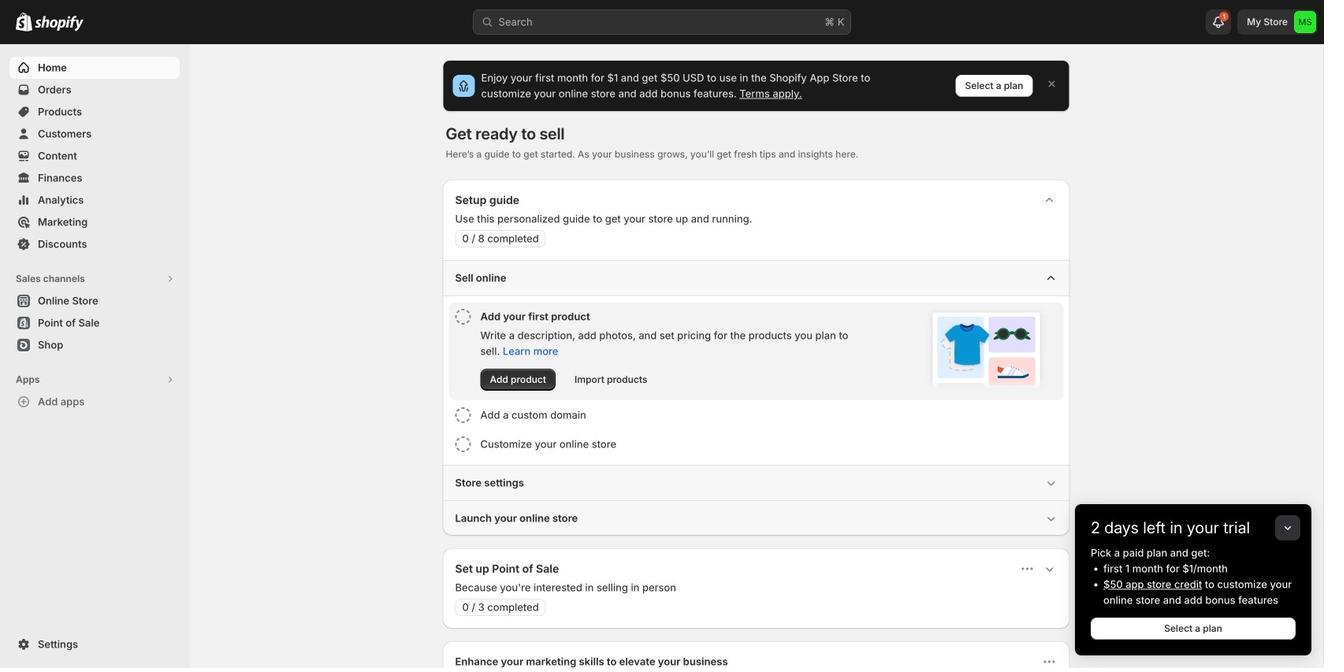 Task type: vqa. For each thing, say whether or not it's contained in the screenshot.
Search countries text box
no



Task type: locate. For each thing, give the bounding box(es) containing it.
shopify image
[[16, 12, 32, 31]]

shopify image
[[35, 16, 84, 31]]

mark add a custom domain as done image
[[455, 407, 471, 423]]

mark add your first product as done image
[[455, 309, 471, 325]]

guide categories group
[[443, 260, 1070, 536]]

add your first product group
[[449, 303, 1064, 400]]

add a custom domain group
[[449, 401, 1064, 430]]

setup guide region
[[443, 180, 1070, 536]]



Task type: describe. For each thing, give the bounding box(es) containing it.
customize your online store group
[[449, 430, 1064, 459]]

mark customize your online store as done image
[[455, 437, 471, 452]]

my store image
[[1294, 11, 1316, 33]]

sell online group
[[443, 260, 1070, 465]]



